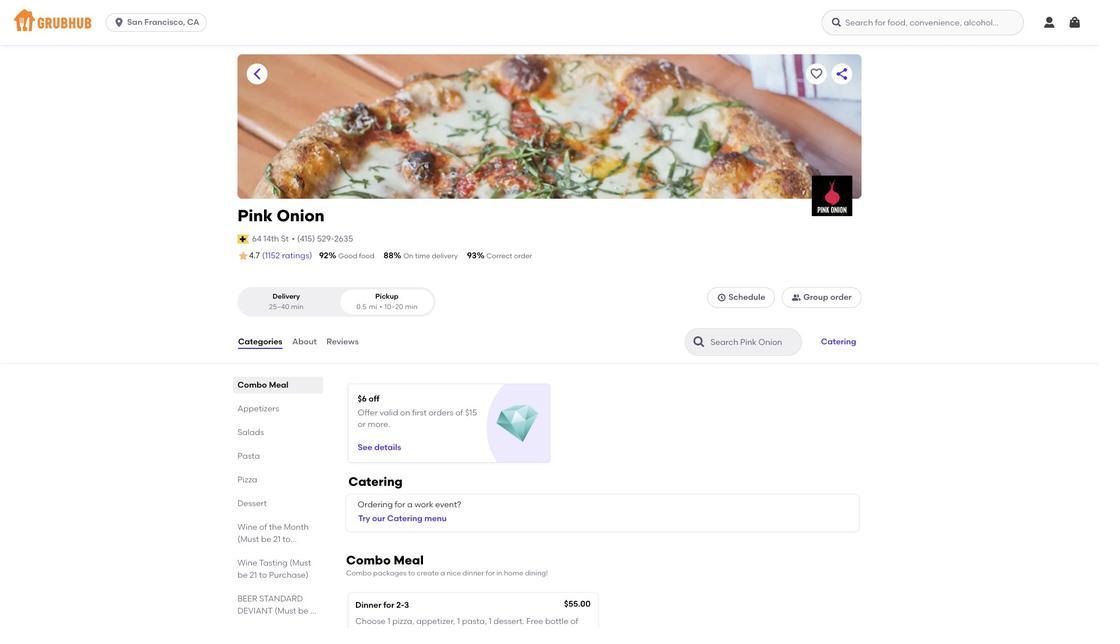 Task type: describe. For each thing, give the bounding box(es) containing it.
order for group order
[[830, 292, 852, 302]]

0 vertical spatial be
[[261, 535, 271, 544]]

2 horizontal spatial svg image
[[1068, 16, 1082, 29]]

• (415) 529-2635
[[292, 234, 353, 244]]

meal for combo meal combo packages to create a nice dinner for in home dining!
[[394, 553, 424, 568]]

min inside delivery 25–40 min
[[291, 303, 303, 311]]

pizza
[[237, 475, 257, 485]]

choose 1 pizza, appetizer, 1 pasta, 1 dessert. free bottle of
[[355, 617, 578, 628]]

free
[[526, 617, 543, 626]]

good
[[338, 252, 357, 260]]

2-
[[396, 600, 404, 610]]

combo meal combo packages to create a nice dinner for in home dining!
[[346, 553, 548, 577]]

1 wine from the top
[[237, 522, 257, 532]]

event?
[[435, 500, 461, 510]]

Search Pink Onion search field
[[709, 337, 798, 348]]

month
[[284, 522, 309, 532]]

4.7
[[249, 251, 260, 261]]

0 vertical spatial purchase)
[[237, 547, 277, 556]]

1 vertical spatial (must
[[289, 558, 311, 568]]

star icon image
[[237, 250, 249, 262]]

subscription pass image
[[237, 234, 249, 244]]

pink
[[237, 206, 273, 225]]

categories button
[[237, 321, 283, 363]]

(1152
[[262, 251, 280, 261]]

of inside wine of the month (must be 21 to purchase) wine tasting (must be 21 to purchase)
[[259, 522, 267, 532]]

caret left icon image
[[250, 67, 264, 81]]

dessert.
[[494, 617, 524, 626]]

ca
[[187, 17, 199, 27]]

$15
[[465, 408, 477, 418]]

in
[[496, 569, 502, 577]]

to down tasting
[[259, 570, 267, 580]]

option group containing delivery 25–40 min
[[237, 287, 436, 317]]

ratings)
[[282, 251, 312, 261]]

(1152 ratings)
[[262, 251, 312, 261]]

0.5
[[356, 303, 366, 311]]

64 14th st button
[[251, 233, 289, 246]]

pickup 0.5 mi • 10–20 min
[[356, 293, 417, 311]]

food
[[359, 252, 374, 260]]

0 vertical spatial (must
[[237, 535, 259, 544]]

a inside combo meal combo packages to create a nice dinner for in home dining!
[[440, 569, 445, 577]]

share icon image
[[835, 67, 849, 81]]

1 1 from the left
[[387, 617, 390, 626]]

to inside beer standard deviant (must be 21 to purchase)
[[237, 618, 246, 628]]

francisco,
[[144, 17, 185, 27]]

our
[[372, 514, 385, 524]]

svg image inside schedule button
[[717, 293, 726, 302]]

about
[[292, 337, 317, 347]]

2 vertical spatial combo
[[346, 569, 372, 577]]

1 horizontal spatial svg image
[[831, 17, 842, 28]]

salads
[[237, 428, 264, 437]]

pink onion logo image
[[812, 176, 852, 216]]

group
[[803, 292, 828, 302]]

tasting
[[259, 558, 288, 568]]

save this restaurant button
[[806, 64, 827, 84]]

• inside 'pickup 0.5 mi • 10–20 min'
[[379, 303, 382, 311]]

san
[[127, 17, 142, 27]]

dessert
[[237, 499, 267, 509]]

first
[[412, 408, 427, 418]]

order for correct order
[[514, 252, 532, 260]]

on
[[400, 408, 410, 418]]

catering inside ordering for a work event? try our catering menu
[[387, 514, 423, 524]]

menu
[[424, 514, 447, 524]]

3
[[404, 600, 409, 610]]

(415)
[[297, 234, 315, 244]]

see
[[358, 442, 372, 452]]

reviews
[[327, 337, 359, 347]]

beer
[[237, 594, 257, 604]]

pink onion
[[237, 206, 324, 225]]

create
[[417, 569, 439, 577]]

catering button
[[816, 329, 862, 355]]

purchase) inside beer standard deviant (must be 21 to purchase)
[[247, 618, 287, 628]]

combo meal
[[237, 380, 288, 390]]

1 horizontal spatial svg image
[[1042, 16, 1056, 29]]

$6 off offer valid on first orders of $15 or more.
[[358, 394, 477, 429]]

3 1 from the left
[[489, 617, 492, 626]]

combo for combo meal
[[237, 380, 267, 390]]

dinner
[[355, 600, 381, 610]]

(must inside beer standard deviant (must be 21 to purchase)
[[275, 606, 296, 616]]

min inside 'pickup 0.5 mi • 10–20 min'
[[405, 303, 417, 311]]

93
[[467, 251, 477, 261]]

pizza,
[[392, 617, 414, 626]]

correct
[[486, 252, 512, 260]]

pasta,
[[462, 617, 487, 626]]

appetizer,
[[416, 617, 455, 626]]

2 wine from the top
[[237, 558, 257, 568]]

of inside choose 1 pizza, appetizer, 1 pasta, 1 dessert. free bottle of
[[570, 617, 578, 626]]

choose
[[355, 617, 386, 626]]

reviews button
[[326, 321, 359, 363]]

on
[[403, 252, 413, 260]]

0 horizontal spatial be
[[237, 570, 248, 580]]

a inside ordering for a work event? try our catering menu
[[407, 500, 413, 510]]

529-
[[317, 234, 334, 244]]

88
[[384, 251, 393, 261]]

offer
[[358, 408, 378, 418]]



Task type: vqa. For each thing, say whether or not it's contained in the screenshot.
right be
yes



Task type: locate. For each thing, give the bounding box(es) containing it.
delivery
[[432, 252, 458, 260]]

beer standard deviant (must be 21 to purchase)
[[237, 594, 318, 628]]

combo
[[237, 380, 267, 390], [346, 553, 391, 568], [346, 569, 372, 577]]

ordering
[[358, 500, 393, 510]]

categories
[[238, 337, 282, 347]]

see details button
[[358, 437, 401, 458]]

be down the
[[261, 535, 271, 544]]

meal for combo meal
[[269, 380, 288, 390]]

1 vertical spatial be
[[237, 570, 248, 580]]

meal
[[269, 380, 288, 390], [394, 553, 424, 568]]

catering up ordering
[[348, 474, 403, 489]]

of inside $6 off offer valid on first orders of $15 or more.
[[455, 408, 463, 418]]

of left the
[[259, 522, 267, 532]]

pasta
[[237, 451, 260, 461]]

$55.00
[[564, 599, 591, 609]]

0 vertical spatial order
[[514, 252, 532, 260]]

time
[[415, 252, 430, 260]]

for
[[395, 500, 405, 510], [486, 569, 495, 577], [383, 600, 394, 610]]

home
[[504, 569, 523, 577]]

valid
[[380, 408, 398, 418]]

1 horizontal spatial of
[[455, 408, 463, 418]]

to down deviant
[[237, 618, 246, 628]]

1 horizontal spatial be
[[261, 535, 271, 544]]

a left the work
[[407, 500, 413, 510]]

for left 2-
[[383, 600, 394, 610]]

the
[[269, 522, 282, 532]]

21 inside beer standard deviant (must be 21 to purchase)
[[310, 606, 318, 616]]

1 vertical spatial combo
[[346, 553, 391, 568]]

1 horizontal spatial for
[[395, 500, 405, 510]]

dinner
[[463, 569, 484, 577]]

21 down the
[[273, 535, 281, 544]]

2 horizontal spatial for
[[486, 569, 495, 577]]

pickup
[[375, 293, 399, 301]]

min down delivery
[[291, 303, 303, 311]]

(must right tasting
[[289, 558, 311, 568]]

0 vertical spatial combo
[[237, 380, 267, 390]]

1 horizontal spatial 21
[[273, 535, 281, 544]]

0 vertical spatial meal
[[269, 380, 288, 390]]

st
[[281, 234, 289, 244]]

to down month
[[283, 535, 291, 544]]

deviant
[[237, 606, 273, 616]]

1 horizontal spatial 1
[[457, 617, 460, 626]]

order inside button
[[830, 292, 852, 302]]

0 vertical spatial •
[[292, 234, 295, 244]]

• right mi
[[379, 303, 382, 311]]

promo image
[[496, 403, 539, 445]]

1 vertical spatial a
[[440, 569, 445, 577]]

0 vertical spatial a
[[407, 500, 413, 510]]

1 min from the left
[[291, 303, 303, 311]]

san francisco, ca
[[127, 17, 199, 27]]

schedule
[[728, 292, 765, 302]]

min right 10–20
[[405, 303, 417, 311]]

purchase)
[[237, 547, 277, 556], [269, 570, 309, 580], [247, 618, 287, 628]]

0 horizontal spatial 1
[[387, 617, 390, 626]]

0 horizontal spatial a
[[407, 500, 413, 510]]

order right correct on the top left of page
[[514, 252, 532, 260]]

0 horizontal spatial meal
[[269, 380, 288, 390]]

catering inside button
[[821, 337, 856, 347]]

92
[[319, 251, 328, 261]]

of left $15
[[455, 408, 463, 418]]

of right bottle
[[570, 617, 578, 626]]

of
[[455, 408, 463, 418], [259, 522, 267, 532], [570, 617, 578, 626]]

svg image
[[1068, 16, 1082, 29], [831, 17, 842, 28], [717, 293, 726, 302]]

more.
[[368, 419, 390, 429]]

1 vertical spatial 21
[[250, 570, 257, 580]]

2 vertical spatial catering
[[387, 514, 423, 524]]

2 vertical spatial (must
[[275, 606, 296, 616]]

schedule button
[[707, 287, 775, 308]]

10–20
[[384, 303, 403, 311]]

combo for combo meal combo packages to create a nice dinner for in home dining!
[[346, 553, 391, 568]]

64 14th st
[[252, 234, 289, 244]]

option group
[[237, 287, 436, 317]]

standard
[[259, 594, 303, 604]]

catering down the work
[[387, 514, 423, 524]]

1 vertical spatial purchase)
[[269, 570, 309, 580]]

svg image inside san francisco, ca button
[[113, 17, 125, 28]]

people icon image
[[792, 293, 801, 302]]

work
[[415, 500, 433, 510]]

(must down dessert
[[237, 535, 259, 544]]

meal inside combo meal combo packages to create a nice dinner for in home dining!
[[394, 553, 424, 568]]

appetizers
[[237, 404, 279, 414]]

(415) 529-2635 button
[[297, 233, 353, 245]]

meal up appetizers
[[269, 380, 288, 390]]

2 vertical spatial of
[[570, 617, 578, 626]]

2 vertical spatial be
[[298, 606, 308, 616]]

to
[[283, 535, 291, 544], [408, 569, 415, 577], [259, 570, 267, 580], [237, 618, 246, 628]]

2 horizontal spatial be
[[298, 606, 308, 616]]

2 vertical spatial purchase)
[[247, 618, 287, 628]]

meal up packages
[[394, 553, 424, 568]]

1 horizontal spatial order
[[830, 292, 852, 302]]

1 left pasta,
[[457, 617, 460, 626]]

try our catering menu button
[[353, 506, 452, 532]]

21 up beer
[[250, 570, 257, 580]]

to left create
[[408, 569, 415, 577]]

be
[[261, 535, 271, 544], [237, 570, 248, 580], [298, 606, 308, 616]]

1 horizontal spatial a
[[440, 569, 445, 577]]

2 min from the left
[[405, 303, 417, 311]]

group order
[[803, 292, 852, 302]]

on time delivery
[[403, 252, 458, 260]]

for for 3
[[383, 600, 394, 610]]

0 horizontal spatial svg image
[[717, 293, 726, 302]]

wine left tasting
[[237, 558, 257, 568]]

dinner for 2-3
[[355, 600, 409, 610]]

0 horizontal spatial order
[[514, 252, 532, 260]]

wine down dessert
[[237, 522, 257, 532]]

2 horizontal spatial 21
[[310, 606, 318, 616]]

purchase) down deviant
[[247, 618, 287, 628]]

21 left dinner
[[310, 606, 318, 616]]

for left the work
[[395, 500, 405, 510]]

0 vertical spatial wine
[[237, 522, 257, 532]]

1 vertical spatial of
[[259, 522, 267, 532]]

bottle
[[545, 617, 568, 626]]

catering down group order
[[821, 337, 856, 347]]

• right st
[[292, 234, 295, 244]]

or
[[358, 419, 366, 429]]

wine
[[237, 522, 257, 532], [237, 558, 257, 568]]

san francisco, ca button
[[106, 13, 212, 32]]

2 1 from the left
[[457, 617, 460, 626]]

purchase) down tasting
[[269, 570, 309, 580]]

2 horizontal spatial 1
[[489, 617, 492, 626]]

0 horizontal spatial svg image
[[113, 17, 125, 28]]

for inside ordering for a work event? try our catering menu
[[395, 500, 405, 510]]

to inside combo meal combo packages to create a nice dinner for in home dining!
[[408, 569, 415, 577]]

0 vertical spatial for
[[395, 500, 405, 510]]

save this restaurant image
[[810, 67, 823, 81]]

1 vertical spatial for
[[486, 569, 495, 577]]

0 vertical spatial 21
[[273, 535, 281, 544]]

delivery 25–40 min
[[269, 293, 303, 311]]

1 vertical spatial •
[[379, 303, 382, 311]]

(must
[[237, 535, 259, 544], [289, 558, 311, 568], [275, 606, 296, 616]]

off
[[369, 394, 379, 404]]

details
[[374, 442, 401, 452]]

0 horizontal spatial min
[[291, 303, 303, 311]]

2 vertical spatial 21
[[310, 606, 318, 616]]

1 vertical spatial order
[[830, 292, 852, 302]]

be up beer
[[237, 570, 248, 580]]

1 horizontal spatial min
[[405, 303, 417, 311]]

1 left pizza,
[[387, 617, 390, 626]]

2635
[[334, 234, 353, 244]]

for for work
[[395, 500, 405, 510]]

1 horizontal spatial meal
[[394, 553, 424, 568]]

0 horizontal spatial 21
[[250, 570, 257, 580]]

Search for food, convenience, alcohol... search field
[[822, 10, 1024, 35]]

2 vertical spatial for
[[383, 600, 394, 610]]

1
[[387, 617, 390, 626], [457, 617, 460, 626], [489, 617, 492, 626]]

good food
[[338, 252, 374, 260]]

0 horizontal spatial for
[[383, 600, 394, 610]]

for left in
[[486, 569, 495, 577]]

0 horizontal spatial •
[[292, 234, 295, 244]]

onion
[[277, 206, 324, 225]]

about button
[[292, 321, 317, 363]]

1 vertical spatial meal
[[394, 553, 424, 568]]

search icon image
[[692, 335, 706, 349]]

for inside combo meal combo packages to create a nice dinner for in home dining!
[[486, 569, 495, 577]]

be down standard
[[298, 606, 308, 616]]

1 right pasta,
[[489, 617, 492, 626]]

combo up packages
[[346, 553, 391, 568]]

0 vertical spatial of
[[455, 408, 463, 418]]

purchase) up tasting
[[237, 547, 277, 556]]

(must down standard
[[275, 606, 296, 616]]

1 vertical spatial wine
[[237, 558, 257, 568]]

packages
[[373, 569, 406, 577]]

a
[[407, 500, 413, 510], [440, 569, 445, 577]]

correct order
[[486, 252, 532, 260]]

combo up appetizers
[[237, 380, 267, 390]]

ordering for a work event? try our catering menu
[[358, 500, 461, 524]]

order right the "group"
[[830, 292, 852, 302]]

combo left packages
[[346, 569, 372, 577]]

wine of the month (must be 21 to purchase) wine tasting (must be 21 to purchase)
[[237, 522, 311, 580]]

svg image
[[1042, 16, 1056, 29], [113, 17, 125, 28]]

1 horizontal spatial •
[[379, 303, 382, 311]]

1 vertical spatial catering
[[348, 474, 403, 489]]

nice
[[447, 569, 461, 577]]

a left the nice at the bottom left of page
[[440, 569, 445, 577]]

0 vertical spatial catering
[[821, 337, 856, 347]]

see details
[[358, 442, 401, 452]]

be inside beer standard deviant (must be 21 to purchase)
[[298, 606, 308, 616]]

main navigation navigation
[[0, 0, 1099, 45]]

dining!
[[525, 569, 548, 577]]

delivery
[[273, 293, 300, 301]]

25–40
[[269, 303, 289, 311]]

try
[[358, 514, 370, 524]]

mi
[[369, 303, 377, 311]]

0 horizontal spatial of
[[259, 522, 267, 532]]

2 horizontal spatial of
[[570, 617, 578, 626]]



